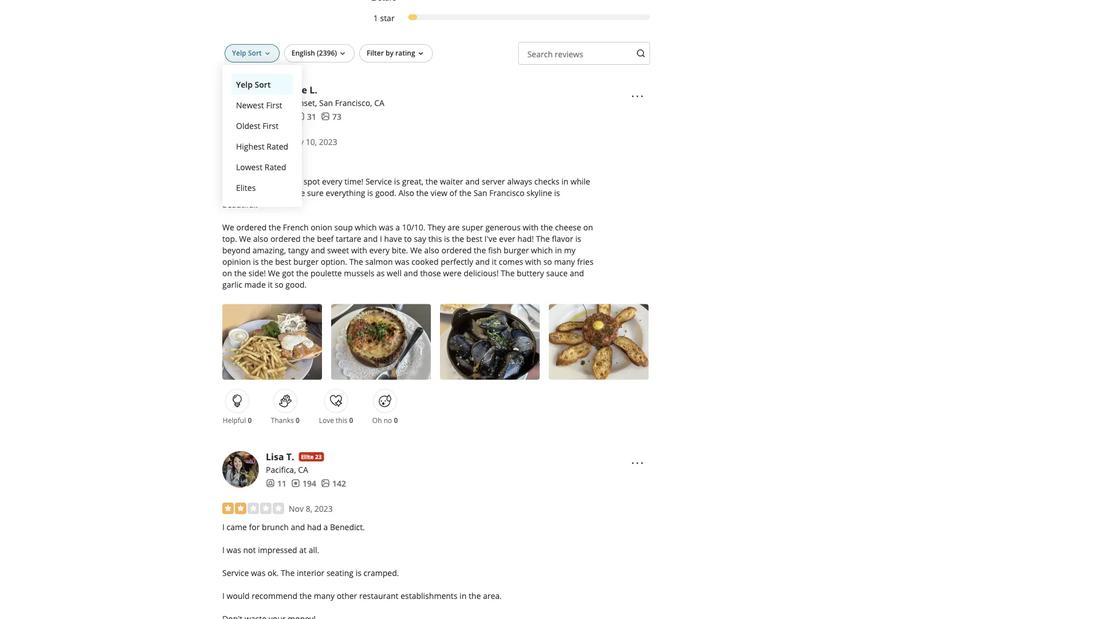 Task type: locate. For each thing, give the bounding box(es) containing it.
i for i was not impressed at all.
[[222, 544, 225, 555]]

the down interior
[[300, 590, 312, 601]]

sort inside button
[[255, 79, 271, 90]]

this inside "we ordered the french onion soup which was a 10/10. they are super generous with the cheese on top. we also ordered the beef tartare and i have to say this is the best i've ever had! the flavor is beyond amazing, tangy and sweet with every bite. we also ordered the fish burger which in my opinion is the best burger option. the salmon was cooked perfectly and it comes with so many fries on the side! we got the poulette mussels as well and those were delicious! the buttery sauce and garlic made it so good."
[[429, 233, 442, 244]]

1 vertical spatial nov
[[289, 503, 304, 514]]

came
[[227, 521, 247, 532]]

good.
[[375, 187, 397, 198], [286, 279, 307, 290]]

every inside "we ordered the french onion soup which was a 10/10. they are super generous with the cheese on top. we also ordered the beef tartare and i have to say this is the best i've ever had! the flavor is beyond amazing, tangy and sweet with every bite. we also ordered the fish burger which in my opinion is the best burger option. the salmon was cooked perfectly and it comes with so many fries on the side! we got the poulette mussels as well and those were delicious! the buttery sauce and garlic made it so good."
[[370, 245, 390, 256]]

nov left 8,
[[289, 503, 304, 514]]

1 vertical spatial are
[[448, 222, 460, 233]]

with up the had!
[[523, 222, 539, 233]]

i came for brunch and had a benedict.
[[222, 521, 365, 532]]

16 chevron down v2 image inside filter by rating dropdown button
[[417, 49, 426, 58]]

1 0 from the left
[[248, 415, 252, 425]]

sort for yelp sort dropdown button
[[248, 48, 262, 58]]

0 horizontal spatial ordered
[[236, 222, 267, 233]]

0 horizontal spatial ca
[[298, 464, 308, 475]]

helpful 0
[[223, 415, 252, 425]]

salmon
[[366, 256, 393, 267]]

0 vertical spatial san
[[319, 97, 333, 108]]

0 vertical spatial which
[[355, 222, 377, 233]]

0 vertical spatial best
[[467, 233, 483, 244]]

2 menu image from the top
[[631, 456, 645, 470]]

1 vertical spatial san
[[474, 187, 488, 198]]

0 vertical spatial with
[[523, 222, 539, 233]]

0 right no
[[394, 415, 398, 425]]

and down beef
[[311, 245, 325, 256]]

16 chevron down v2 image right rating
[[417, 49, 426, 58]]

are inside chez maman hits the spot every time! service is great, the waiter and server always checks in while we are eating to make sure everything is good. also the view of the san francisco skyline is beautiful.
[[235, 187, 248, 198]]

yelp for yelp sort button
[[236, 79, 253, 90]]

menu image for lisa t.
[[631, 456, 645, 470]]

it
[[492, 256, 497, 267], [268, 279, 273, 290]]

photos element containing 73
[[321, 111, 342, 122]]

friends element down outer
[[266, 111, 291, 122]]

1 menu image from the top
[[631, 89, 645, 103]]

0 vertical spatial ordered
[[236, 222, 267, 233]]

0 horizontal spatial service
[[222, 567, 249, 578]]

i left have
[[380, 233, 382, 244]]

is down "they"
[[444, 233, 450, 244]]

ordered
[[236, 222, 267, 233], [271, 233, 301, 244], [442, 245, 472, 256]]

0 vertical spatial good.
[[375, 187, 397, 198]]

yelp
[[232, 48, 246, 58], [236, 79, 253, 90]]

lisa t.
[[266, 451, 294, 463]]

1 vertical spatial first
[[263, 120, 279, 131]]

ordered down french
[[271, 233, 301, 244]]

16 review v2 image
[[291, 479, 300, 488]]

made
[[245, 279, 266, 290]]

we ordered the french onion soup which was a 10/10. they are super generous with the cheese on top. we also ordered the beef tartare and i have to say this is the best i've ever had! the flavor is beyond amazing, tangy and sweet with every bite. we also ordered the fish burger which in my opinion is the best burger option. the salmon was cooked perfectly and it comes with so many fries on the side! we got the poulette mussels as well and those were delicious! the buttery sauce and garlic made it so good.
[[222, 222, 594, 290]]

friends element
[[266, 111, 291, 122], [266, 477, 287, 489]]

by
[[386, 48, 394, 58]]

16 photos v2 image for lisa t.
[[321, 479, 330, 488]]

first
[[266, 99, 282, 110], [263, 120, 279, 131]]

thanks
[[271, 415, 294, 425]]

0 vertical spatial on
[[584, 222, 593, 233]]

1 vertical spatial reviews element
[[291, 477, 316, 489]]

hits
[[274, 176, 287, 187]]

are up beautiful.
[[235, 187, 248, 198]]

(0 reactions) element for thanks 0
[[296, 415, 300, 425]]

1 horizontal spatial every
[[370, 245, 390, 256]]

nov for evelynne l.
[[289, 136, 304, 147]]

1 vertical spatial so
[[275, 279, 284, 290]]

first for newest first
[[266, 99, 282, 110]]

search image
[[637, 49, 646, 58]]

francisco,
[[335, 97, 372, 108]]

1 vertical spatial best
[[275, 256, 291, 267]]

(0 reactions) element right helpful
[[248, 415, 252, 425]]

1 vertical spatial burger
[[294, 256, 319, 267]]

super
[[462, 222, 484, 233]]

many down my
[[555, 256, 575, 267]]

2 (0 reactions) element from the left
[[296, 415, 300, 425]]

friends element for evelynne l.
[[266, 111, 291, 122]]

pacifica,
[[266, 464, 296, 475]]

sort up yelp sort button
[[248, 48, 262, 58]]

lowest rated
[[236, 161, 286, 172]]

reviews element containing 31
[[296, 111, 316, 122]]

service up would
[[222, 567, 249, 578]]

1 vertical spatial this
[[336, 415, 348, 425]]

photos element right 31
[[321, 111, 342, 122]]

31
[[307, 111, 316, 122]]

0 vertical spatial every
[[322, 176, 343, 187]]

1 horizontal spatial ca
[[374, 97, 385, 108]]

0 vertical spatial in
[[562, 176, 569, 187]]

(0 reactions) element right no
[[394, 415, 398, 425]]

2 16 photos v2 image from the top
[[321, 479, 330, 488]]

on right 'cheese'
[[584, 222, 593, 233]]

1 horizontal spatial san
[[474, 187, 488, 198]]

0
[[248, 415, 252, 425], [296, 415, 300, 425], [350, 415, 353, 425], [394, 415, 398, 425]]

0 vertical spatial rated
[[267, 141, 288, 152]]

lisa
[[266, 451, 284, 463]]

we
[[222, 222, 234, 233], [239, 233, 251, 244], [410, 245, 422, 256], [268, 268, 280, 279]]

reviews element down sunset,
[[296, 111, 316, 122]]

1 16 photos v2 image from the top
[[321, 112, 330, 121]]

we up beyond
[[239, 233, 251, 244]]

ca right francisco,
[[374, 97, 385, 108]]

yelp sort inside yelp sort dropdown button
[[232, 48, 262, 58]]

ca down elite
[[298, 464, 308, 475]]

276
[[278, 111, 291, 122]]

1 horizontal spatial service
[[366, 176, 392, 187]]

bite.
[[392, 245, 408, 256]]

0 vertical spatial reviews element
[[296, 111, 316, 122]]

1 horizontal spatial ordered
[[271, 233, 301, 244]]

0 horizontal spatial this
[[336, 415, 348, 425]]

1 16 chevron down v2 image from the left
[[263, 49, 272, 58]]

0 vertical spatial sort
[[248, 48, 262, 58]]

yelp inside dropdown button
[[232, 48, 246, 58]]

also
[[253, 233, 268, 244], [425, 245, 440, 256]]

0 vertical spatial service
[[366, 176, 392, 187]]

1 vertical spatial yelp sort
[[236, 79, 271, 90]]

so
[[544, 256, 552, 267], [275, 279, 284, 290]]

a right had
[[324, 521, 328, 532]]

0 vertical spatial many
[[555, 256, 575, 267]]

1 vertical spatial 16 photos v2 image
[[321, 479, 330, 488]]

first up 276
[[266, 99, 282, 110]]

is down checks
[[555, 187, 560, 198]]

4 0 from the left
[[394, 415, 398, 425]]

perfectly
[[441, 256, 474, 267]]

in left while
[[562, 176, 569, 187]]

eating
[[250, 187, 273, 198]]

0 vertical spatial first
[[266, 99, 282, 110]]

0 vertical spatial nov
[[289, 136, 304, 147]]

0 vertical spatial ca
[[374, 97, 385, 108]]

0 vertical spatial burger
[[504, 245, 529, 256]]

0 vertical spatial a
[[396, 222, 400, 233]]

t.
[[287, 451, 294, 463]]

1 horizontal spatial are
[[448, 222, 460, 233]]

(0 reactions) element right love
[[350, 415, 353, 425]]

3 (0 reactions) element from the left
[[350, 415, 353, 425]]

1 vertical spatial every
[[370, 245, 390, 256]]

0 right love
[[350, 415, 353, 425]]

on up garlic
[[222, 268, 232, 279]]

well
[[387, 268, 402, 279]]

burger down tangy
[[294, 256, 319, 267]]

friends element down "pacifica,"
[[266, 477, 287, 489]]

0 horizontal spatial 16 chevron down v2 image
[[263, 49, 272, 58]]

impressed
[[258, 544, 297, 555]]

which down the had!
[[531, 245, 553, 256]]

as
[[377, 268, 385, 279]]

the right the ok.
[[281, 567, 295, 578]]

1 (0 reactions) element from the left
[[248, 415, 252, 425]]

0 vertical spatial 2023
[[319, 136, 338, 147]]

1 vertical spatial rated
[[265, 161, 286, 172]]

many left other
[[314, 590, 335, 601]]

seating
[[327, 567, 354, 578]]

0 vertical spatial yelp
[[232, 48, 246, 58]]

yelp up newest
[[236, 79, 253, 90]]

1 nov from the top
[[289, 136, 304, 147]]

the down comes
[[501, 268, 515, 279]]

buttery
[[517, 268, 544, 279]]

1 horizontal spatial good.
[[375, 187, 397, 198]]

2 16 chevron down v2 image from the left
[[417, 49, 426, 58]]

to
[[275, 187, 283, 198], [404, 233, 412, 244]]

san up 73
[[319, 97, 333, 108]]

chez maman hits the spot every time! service is great, the waiter and server always checks in while we are eating to make sure everything is good. also the view of the san francisco skyline is beautiful.
[[222, 176, 591, 210]]

1 horizontal spatial also
[[425, 245, 440, 256]]

1 vertical spatial sort
[[255, 79, 271, 90]]

evelynne l. link
[[266, 84, 318, 96]]

16 chevron down v2 image
[[263, 49, 272, 58], [417, 49, 426, 58]]

delicious!
[[464, 268, 499, 279]]

i left would
[[222, 590, 225, 601]]

yelp for yelp sort dropdown button
[[232, 48, 246, 58]]

0 horizontal spatial so
[[275, 279, 284, 290]]

newest
[[236, 99, 264, 110]]

0 horizontal spatial which
[[355, 222, 377, 233]]

2 nov from the top
[[289, 503, 304, 514]]

0 vertical spatial it
[[492, 256, 497, 267]]

0 vertical spatial photos element
[[321, 111, 342, 122]]

2 friends element from the top
[[266, 477, 287, 489]]

(2396)
[[317, 48, 337, 58]]

1 photos element from the top
[[321, 111, 342, 122]]

ordered up perfectly
[[442, 245, 472, 256]]

yelp sort up yelp sort button
[[232, 48, 262, 58]]

reviews element
[[296, 111, 316, 122], [291, 477, 316, 489]]

great,
[[402, 176, 424, 187]]

photos element
[[321, 111, 342, 122], [321, 477, 346, 489]]

also up the amazing,
[[253, 233, 268, 244]]

so up sauce
[[544, 256, 552, 267]]

16 photos v2 image left 142
[[321, 479, 330, 488]]

good. inside "we ordered the french onion soup which was a 10/10. they are super generous with the cheese on top. we also ordered the beef tartare and i have to say this is the best i've ever had! the flavor is beyond amazing, tangy and sweet with every bite. we also ordered the fish burger which in my opinion is the best burger option. the salmon was cooked perfectly and it comes with so many fries on the side! we got the poulette mussels as well and those were delicious! the buttery sauce and garlic made it so good."
[[286, 279, 307, 290]]

1 horizontal spatial it
[[492, 256, 497, 267]]

yelp sort up newest
[[236, 79, 271, 90]]

is
[[394, 176, 400, 187], [368, 187, 373, 198], [555, 187, 560, 198], [444, 233, 450, 244], [576, 233, 582, 244], [253, 256, 259, 267], [356, 567, 362, 578]]

photos
[[240, 154, 263, 164]]

(0 reactions) element
[[248, 415, 252, 425], [296, 415, 300, 425], [350, 415, 353, 425], [394, 415, 398, 425]]

rated up hits
[[265, 161, 286, 172]]

service right time!
[[366, 176, 392, 187]]

0 horizontal spatial many
[[314, 590, 335, 601]]

oldest
[[236, 120, 261, 131]]

this
[[429, 233, 442, 244], [336, 415, 348, 425]]

which up the tartare
[[355, 222, 377, 233]]

16 photos v2 image
[[321, 112, 330, 121], [321, 479, 330, 488]]

16 photos v2 image left 73
[[321, 112, 330, 121]]

2 0 from the left
[[296, 415, 300, 425]]

first inside button
[[263, 120, 279, 131]]

elite
[[301, 453, 314, 461]]

0 vertical spatial yelp sort
[[232, 48, 262, 58]]

every
[[322, 176, 343, 187], [370, 245, 390, 256]]

(0 reactions) element right thanks
[[296, 415, 300, 425]]

with up buttery
[[526, 256, 542, 267]]

16 chevron down v2 image up yelp sort button
[[263, 49, 272, 58]]

1 horizontal spatial a
[[396, 222, 400, 233]]

english
[[292, 48, 315, 58]]

1 vertical spatial menu image
[[631, 456, 645, 470]]

they
[[428, 222, 446, 233]]

1 vertical spatial many
[[314, 590, 335, 601]]

garlic
[[222, 279, 242, 290]]

love this 0
[[319, 415, 353, 425]]

0 vertical spatial also
[[253, 233, 268, 244]]

is right everything at the left top of the page
[[368, 187, 373, 198]]

reviews element down elite 23 pacifica, ca
[[291, 477, 316, 489]]

photos element for lisa t.
[[321, 477, 346, 489]]

photo of lisa t. image
[[222, 451, 259, 488]]

first inside "button"
[[266, 99, 282, 110]]

san down the server at the left top of the page
[[474, 187, 488, 198]]

1 vertical spatial ca
[[298, 464, 308, 475]]

4 (0 reactions) element from the left
[[394, 415, 398, 425]]

ok.
[[268, 567, 279, 578]]

a up have
[[396, 222, 400, 233]]

16 chevron down v2 image inside yelp sort dropdown button
[[263, 49, 272, 58]]

cramped.
[[364, 567, 399, 578]]

oldest first button
[[232, 115, 293, 136]]

friends element containing 276
[[266, 111, 291, 122]]

of
[[450, 187, 457, 198]]

first down "newest first" "button"
[[263, 120, 279, 131]]

0 horizontal spatial are
[[235, 187, 248, 198]]

1 horizontal spatial 16 chevron down v2 image
[[417, 49, 426, 58]]

2023 for evelynne l.
[[319, 136, 338, 147]]

23
[[315, 453, 322, 461]]

menu image
[[631, 89, 645, 103], [631, 456, 645, 470]]

rated inside button
[[265, 161, 286, 172]]

say
[[414, 233, 427, 244]]

0 horizontal spatial good.
[[286, 279, 307, 290]]

friends element containing 11
[[266, 477, 287, 489]]

is up my
[[576, 233, 582, 244]]

in inside "we ordered the french onion soup which was a 10/10. they are super generous with the cheese on top. we also ordered the beef tartare and i have to say this is the best i've ever had! the flavor is beyond amazing, tangy and sweet with every bite. we also ordered the fish burger which in my opinion is the best burger option. the salmon was cooked perfectly and it comes with so many fries on the side! we got the poulette mussels as well and those were delicious! the buttery sauce and garlic made it so good."
[[555, 245, 562, 256]]

every up salmon
[[370, 245, 390, 256]]

1 vertical spatial a
[[324, 521, 328, 532]]

so down "got"
[[275, 279, 284, 290]]

yelp sort
[[232, 48, 262, 58], [236, 79, 271, 90]]

san
[[319, 97, 333, 108], [474, 187, 488, 198]]

1 vertical spatial 2023
[[315, 503, 333, 514]]

1 horizontal spatial so
[[544, 256, 552, 267]]

good. down "got"
[[286, 279, 307, 290]]

0 vertical spatial are
[[235, 187, 248, 198]]

1 vertical spatial friends element
[[266, 477, 287, 489]]

  text field
[[519, 42, 651, 65]]

3 0 from the left
[[350, 415, 353, 425]]

area.
[[483, 590, 502, 601]]

i inside "we ordered the french onion soup which was a 10/10. they are super generous with the cheese on top. we also ordered the beef tartare and i have to say this is the best i've ever had! the flavor is beyond amazing, tangy and sweet with every bite. we also ordered the fish burger which in my opinion is the best burger option. the salmon was cooked perfectly and it comes with so many fries on the side! we got the poulette mussels as well and those were delicious! the buttery sauce and garlic made it so good."
[[380, 233, 382, 244]]

the left 'fish'
[[474, 245, 486, 256]]

1 vertical spatial photos element
[[321, 477, 346, 489]]

1 vertical spatial in
[[555, 245, 562, 256]]

1 vertical spatial yelp
[[236, 79, 253, 90]]

i've
[[485, 233, 497, 244]]

the up mussels
[[350, 256, 363, 267]]

rated inside button
[[267, 141, 288, 152]]

rating
[[396, 48, 415, 58]]

photos element containing 142
[[321, 477, 346, 489]]

sort inside dropdown button
[[248, 48, 262, 58]]

nov for lisa t.
[[289, 503, 304, 514]]

yelp inside button
[[236, 79, 253, 90]]

evelynne
[[266, 84, 307, 96]]

beyond
[[222, 245, 251, 256]]

this right love
[[336, 415, 348, 425]]

0 vertical spatial friends element
[[266, 111, 291, 122]]

1 horizontal spatial many
[[555, 256, 575, 267]]

in left area.
[[460, 590, 467, 601]]

i left came
[[222, 521, 225, 532]]

rated down oldest first button
[[267, 141, 288, 152]]

the
[[536, 233, 550, 244], [350, 256, 363, 267], [501, 268, 515, 279], [281, 567, 295, 578]]

are inside "we ordered the french onion soup which was a 10/10. they are super generous with the cheese on top. we also ordered the beef tartare and i have to say this is the best i've ever had! the flavor is beyond amazing, tangy and sweet with every bite. we also ordered the fish burger which in my opinion is the best burger option. the salmon was cooked perfectly and it comes with so many fries on the side! we got the poulette mussels as well and those were delicious! the buttery sauce and garlic made it so good."
[[448, 222, 460, 233]]

yelp up yelp sort button
[[232, 48, 246, 58]]

comes
[[499, 256, 524, 267]]

to down hits
[[275, 187, 283, 198]]

is up also
[[394, 176, 400, 187]]

0 horizontal spatial every
[[322, 176, 343, 187]]

0 horizontal spatial to
[[275, 187, 283, 198]]

1 vertical spatial good.
[[286, 279, 307, 290]]

is right seating
[[356, 567, 362, 578]]

1
[[374, 12, 378, 23]]

the
[[289, 176, 302, 187], [426, 176, 438, 187], [417, 187, 429, 198], [459, 187, 472, 198], [269, 222, 281, 233], [541, 222, 553, 233], [303, 233, 315, 244], [452, 233, 465, 244], [474, 245, 486, 256], [261, 256, 273, 267], [234, 268, 247, 279], [296, 268, 309, 279], [300, 590, 312, 601], [469, 590, 481, 601]]

1 horizontal spatial to
[[404, 233, 412, 244]]

thanks 0
[[271, 415, 300, 425]]

with down the tartare
[[351, 245, 367, 256]]

are right "they"
[[448, 222, 460, 233]]

1 vertical spatial to
[[404, 233, 412, 244]]

reviews element for evelynne l.
[[296, 111, 316, 122]]

73
[[333, 111, 342, 122]]

1 horizontal spatial on
[[584, 222, 593, 233]]

0 vertical spatial 16 photos v2 image
[[321, 112, 330, 121]]

2 vertical spatial ordered
[[442, 245, 472, 256]]

it right made
[[268, 279, 273, 290]]

1 friends element from the top
[[266, 111, 291, 122]]

0 right thanks
[[296, 415, 300, 425]]

is up side!
[[253, 256, 259, 267]]

0 horizontal spatial it
[[268, 279, 273, 290]]

2023 for lisa t.
[[315, 503, 333, 514]]

0 vertical spatial to
[[275, 187, 283, 198]]

newest first
[[236, 99, 282, 110]]

nov left 10, on the left top
[[289, 136, 304, 147]]

good. left also
[[375, 187, 397, 198]]

1 vertical spatial ordered
[[271, 233, 301, 244]]

0 horizontal spatial san
[[319, 97, 333, 108]]

and right well
[[404, 268, 418, 279]]

2 photos element from the top
[[321, 477, 346, 489]]

yelp sort inside yelp sort button
[[236, 79, 271, 90]]

best up "got"
[[275, 256, 291, 267]]

benedict.
[[330, 521, 365, 532]]

0 horizontal spatial also
[[253, 233, 268, 244]]

sort up "newest first" "button"
[[255, 79, 271, 90]]

reviews element containing 194
[[291, 477, 316, 489]]

recommend
[[252, 590, 298, 601]]

oh no 0
[[373, 415, 398, 425]]

0 vertical spatial menu image
[[631, 89, 645, 103]]

1 vertical spatial service
[[222, 567, 249, 578]]

every up everything at the left top of the page
[[322, 176, 343, 187]]

ordered up top.
[[236, 222, 267, 233]]

(0 reactions) element for helpful 0
[[248, 415, 252, 425]]

best down "super"
[[467, 233, 483, 244]]

i for i came for brunch and had a benedict.
[[222, 521, 225, 532]]

and up delicious! in the left top of the page
[[476, 256, 490, 267]]

burger up comes
[[504, 245, 529, 256]]

2023
[[319, 136, 338, 147], [315, 503, 333, 514]]

san inside chez maman hits the spot every time! service is great, the waiter and server always checks in while we are eating to make sure everything is good. also the view of the san francisco skyline is beautiful.
[[474, 187, 488, 198]]



Task type: describe. For each thing, give the bounding box(es) containing it.
16 friends v2 image
[[266, 479, 275, 488]]

1 vertical spatial on
[[222, 268, 232, 279]]

amazing,
[[253, 245, 286, 256]]

all.
[[309, 544, 320, 555]]

the left french
[[269, 222, 281, 233]]

star
[[380, 12, 395, 23]]

(0 reactions) element for oh no 0
[[394, 415, 398, 425]]

menu image for evelynne l.
[[631, 89, 645, 103]]

a inside "we ordered the french onion soup which was a 10/10. they are super generous with the cheese on top. we also ordered the beef tartare and i have to say this is the best i've ever had! the flavor is beyond amazing, tangy and sweet with every bite. we also ordered the fish burger which in my opinion is the best burger option. the salmon was cooked perfectly and it comes with so many fries on the side! we got the poulette mussels as well and those were delicious! the buttery sauce and garlic made it so good."
[[396, 222, 400, 233]]

sort for yelp sort button
[[255, 79, 271, 90]]

san inside evelynne l. outer sunset, san francisco, ca
[[319, 97, 333, 108]]

not
[[243, 544, 256, 555]]

restaurant
[[359, 590, 399, 601]]

filter by rating
[[367, 48, 415, 58]]

rated for lowest rated
[[265, 161, 286, 172]]

elites button
[[232, 177, 293, 198]]

english (2396)
[[292, 48, 337, 58]]

the down the amazing,
[[261, 256, 273, 267]]

0 horizontal spatial burger
[[294, 256, 319, 267]]

tartare
[[336, 233, 362, 244]]

service inside chez maman hits the spot every time! service is great, the waiter and server always checks in while we are eating to make sure everything is good. also the view of the san francisco skyline is beautiful.
[[366, 176, 392, 187]]

onion
[[311, 222, 332, 233]]

oh
[[373, 415, 382, 425]]

sauce
[[547, 268, 568, 279]]

lisa t. link
[[266, 451, 294, 463]]

had!
[[518, 233, 534, 244]]

side!
[[249, 268, 266, 279]]

4
[[234, 154, 238, 164]]

in inside chez maman hits the spot every time! service is great, the waiter and server always checks in while we are eating to make sure everything is good. also the view of the san francisco skyline is beautiful.
[[562, 176, 569, 187]]

i was not impressed at all.
[[222, 544, 320, 555]]

for
[[249, 521, 260, 532]]

soup
[[335, 222, 353, 233]]

16 chevron down v2 image for yelp sort
[[263, 49, 272, 58]]

1 vertical spatial which
[[531, 245, 553, 256]]

english (2396) button
[[284, 44, 355, 62]]

11
[[278, 478, 287, 489]]

opinion
[[222, 256, 251, 267]]

i for i would recommend the many other restaurant establishments in the area.
[[222, 590, 225, 601]]

generous
[[486, 222, 521, 233]]

1 horizontal spatial best
[[467, 233, 483, 244]]

and inside chez maman hits the spot every time! service is great, the waiter and server always checks in while we are eating to make sure everything is good. also the view of the san francisco skyline is beautiful.
[[466, 176, 480, 187]]

while
[[571, 176, 591, 187]]

filter reviews by 1 star rating element
[[360, 12, 651, 23]]

service was ok. the interior seating is cramped.
[[222, 567, 399, 578]]

photo of evelynne l. image
[[222, 84, 259, 121]]

photos element for evelynne l.
[[321, 111, 342, 122]]

mussels
[[344, 268, 375, 279]]

maman
[[243, 176, 272, 187]]

evelynne l. outer sunset, san francisco, ca
[[266, 84, 385, 108]]

1 vertical spatial with
[[351, 245, 367, 256]]

highest rated button
[[232, 136, 293, 156]]

reviews element for lisa t.
[[291, 477, 316, 489]]

top.
[[222, 233, 237, 244]]

4 photos link
[[234, 154, 263, 164]]

ca inside evelynne l. outer sunset, san francisco, ca
[[374, 97, 385, 108]]

the down opinion
[[234, 268, 247, 279]]

1 vertical spatial also
[[425, 245, 440, 256]]

the right "got"
[[296, 268, 309, 279]]

and right the tartare
[[364, 233, 378, 244]]

love
[[319, 415, 334, 425]]

142
[[333, 478, 346, 489]]

my
[[564, 245, 576, 256]]

rated for highest rated
[[267, 141, 288, 152]]

sweet
[[327, 245, 349, 256]]

filter
[[367, 48, 384, 58]]

we down say
[[410, 245, 422, 256]]

16 chevron down v2 image for filter by rating
[[417, 49, 426, 58]]

elite 23 link
[[299, 452, 324, 461]]

the up make at top
[[289, 176, 302, 187]]

i would recommend the many other restaurant establishments in the area.
[[222, 590, 502, 601]]

helpful
[[223, 415, 246, 425]]

yelp sort for yelp sort button
[[236, 79, 271, 90]]

was left the ok.
[[251, 567, 266, 578]]

the up tangy
[[303, 233, 315, 244]]

to inside chez maman hits the spot every time! service is great, the waiter and server always checks in while we are eating to make sure everything is good. also the view of the san francisco skyline is beautiful.
[[275, 187, 283, 198]]

0 horizontal spatial a
[[324, 521, 328, 532]]

to inside "we ordered the french onion soup which was a 10/10. they are super generous with the cheese on top. we also ordered the beef tartare and i have to say this is the best i've ever had! the flavor is beyond amazing, tangy and sweet with every bite. we also ordered the fish burger which in my opinion is the best burger option. the salmon was cooked perfectly and it comes with so many fries on the side! we got the poulette mussels as well and those were delicious! the buttery sauce and garlic made it so good."
[[404, 233, 412, 244]]

good. inside chez maman hits the spot every time! service is great, the waiter and server always checks in while we are eating to make sure everything is good. also the view of the san francisco skyline is beautiful.
[[375, 187, 397, 198]]

16 photos v2 image for evelynne l.
[[321, 112, 330, 121]]

1 horizontal spatial burger
[[504, 245, 529, 256]]

the up view
[[426, 176, 438, 187]]

1 star
[[374, 12, 395, 23]]

search reviews
[[528, 48, 584, 59]]

yelp sort button
[[225, 44, 280, 62]]

ca inside elite 23 pacifica, ca
[[298, 464, 308, 475]]

elites
[[236, 182, 256, 193]]

10,
[[306, 136, 317, 147]]

2 vertical spatial with
[[526, 256, 542, 267]]

2 vertical spatial in
[[460, 590, 467, 601]]

outer
[[266, 97, 288, 108]]

16 review v2 image
[[296, 112, 305, 121]]

lowest
[[236, 161, 263, 172]]

and down 'fries'
[[570, 268, 585, 279]]

ever
[[499, 233, 516, 244]]

the left area.
[[469, 590, 481, 601]]

option.
[[321, 256, 347, 267]]

highest
[[236, 141, 265, 152]]

brunch
[[262, 521, 289, 532]]

cooked
[[412, 256, 439, 267]]

always
[[508, 176, 533, 187]]

the down the great,
[[417, 187, 429, 198]]

(0 reactions) element for love this 0
[[350, 415, 353, 425]]

highest rated
[[236, 141, 288, 152]]

the right the had!
[[536, 233, 550, 244]]

cheese
[[556, 222, 582, 233]]

oldest first
[[236, 120, 279, 131]]

skyline
[[527, 187, 553, 198]]

0 horizontal spatial best
[[275, 256, 291, 267]]

the up flavor
[[541, 222, 553, 233]]

was down bite.
[[395, 256, 410, 267]]

beautiful.
[[222, 199, 258, 210]]

was up have
[[379, 222, 394, 233]]

those
[[420, 268, 441, 279]]

8,
[[306, 503, 313, 514]]

friends element for lisa t.
[[266, 477, 287, 489]]

checks
[[535, 176, 560, 187]]

and left had
[[291, 521, 305, 532]]

16 chevron down v2 image
[[338, 49, 347, 58]]

the down "super"
[[452, 233, 465, 244]]

2 horizontal spatial ordered
[[442, 245, 472, 256]]

every inside chez maman hits the spot every time! service is great, the waiter and server always checks in while we are eating to make sure everything is good. also the view of the san francisco skyline is beautiful.
[[322, 176, 343, 187]]

beef
[[317, 233, 334, 244]]

5 star rating image
[[222, 136, 284, 147]]

view
[[431, 187, 448, 198]]

flavor
[[552, 233, 574, 244]]

spot
[[304, 176, 320, 187]]

had
[[307, 521, 322, 532]]

was left not
[[227, 544, 241, 555]]

chez
[[222, 176, 241, 187]]

tangy
[[288, 245, 309, 256]]

many inside "we ordered the french onion soup which was a 10/10. they are super generous with the cheese on top. we also ordered the beef tartare and i have to say this is the best i've ever had! the flavor is beyond amazing, tangy and sweet with every bite. we also ordered the fish burger which in my opinion is the best burger option. the salmon was cooked perfectly and it comes with so many fries on the side! we got the poulette mussels as well and those were delicious! the buttery sauce and garlic made it so good."
[[555, 256, 575, 267]]

fish
[[488, 245, 502, 256]]

fries
[[578, 256, 594, 267]]

everything
[[326, 187, 365, 198]]

the right of at the left of the page
[[459, 187, 472, 198]]

we left "got"
[[268, 268, 280, 279]]

also
[[399, 187, 415, 198]]

yelp sort for yelp sort dropdown button
[[232, 48, 262, 58]]

waiter
[[440, 176, 464, 187]]

establishments
[[401, 590, 458, 601]]

2 star rating image
[[222, 503, 284, 514]]

first for oldest first
[[263, 120, 279, 131]]

1 vertical spatial it
[[268, 279, 273, 290]]

we up top.
[[222, 222, 234, 233]]

francisco
[[490, 187, 525, 198]]

reviews
[[555, 48, 584, 59]]

were
[[443, 268, 462, 279]]

no
[[384, 415, 392, 425]]

at
[[299, 544, 307, 555]]



Task type: vqa. For each thing, say whether or not it's contained in the screenshot.
REVIEWS element containing 194
yes



